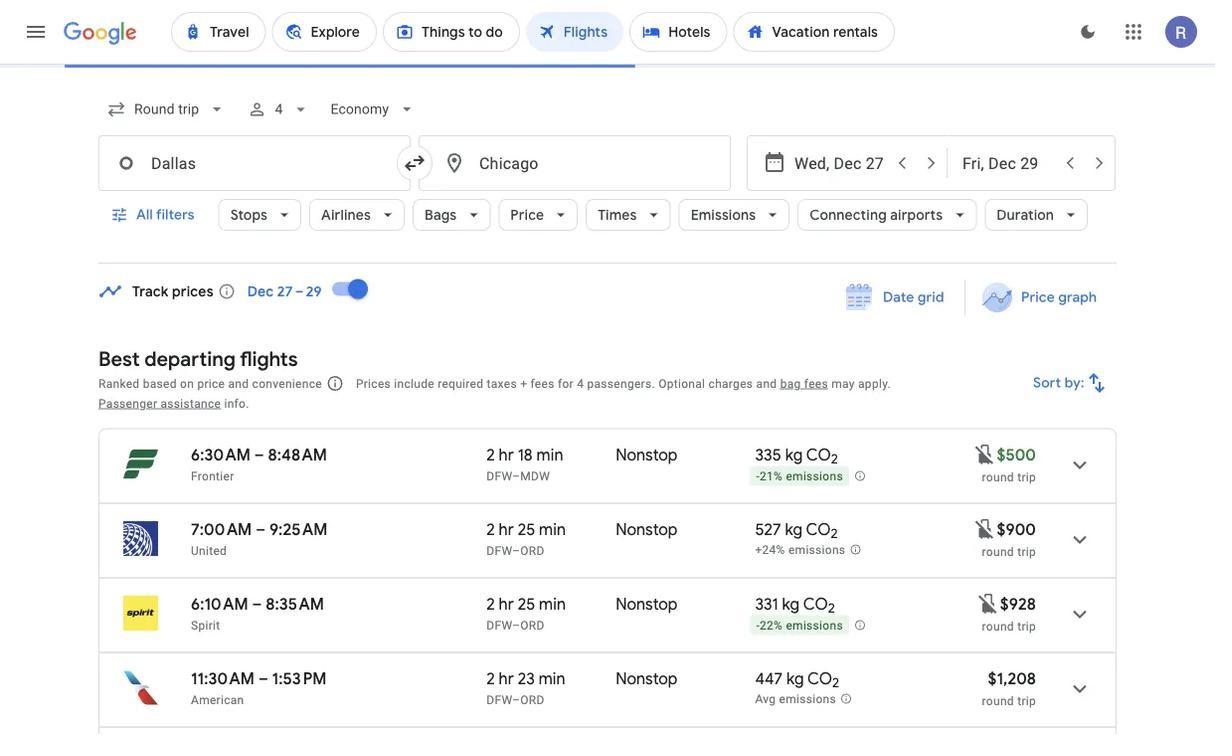 Task type: locate. For each thing, give the bounding box(es) containing it.
2 dfw from the top
[[487, 544, 512, 558]]

round trip for $500
[[983, 470, 1037, 484]]

1 trip from the top
[[1018, 470, 1037, 484]]

0 horizontal spatial price
[[511, 206, 545, 224]]

2 25 from the top
[[518, 594, 536, 614]]

flight details. leaves dallas/fort worth international airport at 7:00 am on wednesday, december 27 and arrives at o'hare international airport at 9:25 am on wednesday, december 27. image
[[1057, 516, 1104, 564]]

1 vertical spatial this price for this flight doesn't include overhead bin access. if you need a carry-on bag, use the bags filter to update prices. image
[[977, 592, 1001, 616]]

1 vertical spatial 4
[[577, 377, 584, 391]]

2 inside 2 hr 23 min dfw – ord
[[487, 669, 495, 689]]

1 2 hr 25 min dfw – ord from the top
[[487, 519, 566, 558]]

3 hr from the top
[[499, 594, 514, 614]]

best departing flights
[[99, 346, 298, 372]]

2 up '-21% emissions'
[[832, 451, 839, 468]]

2 inside 331 kg co 2
[[829, 600, 836, 617]]

ord down 23
[[521, 693, 545, 707]]

kg
[[786, 445, 803, 465], [785, 519, 803, 540], [783, 594, 800, 614], [787, 669, 805, 689]]

0 vertical spatial 2 hr 25 min dfw – ord
[[487, 519, 566, 558]]

co inside 335 kg co 2
[[807, 445, 832, 465]]

ord inside 2 hr 23 min dfw – ord
[[521, 693, 545, 707]]

include
[[394, 377, 435, 391]]

hr down '2 hr 18 min dfw – mdw'
[[499, 519, 514, 540]]

1 vertical spatial -
[[757, 619, 760, 633]]

co inside the "447 kg co 2"
[[808, 669, 833, 689]]

2 round from the top
[[983, 545, 1015, 559]]

11:30 am – 1:53 pm american
[[191, 669, 327, 707]]

total duration 2 hr 25 min. element for 331
[[487, 594, 616, 617]]

price right bags popup button
[[511, 206, 545, 224]]

on
[[180, 377, 194, 391]]

0 vertical spatial total duration 2 hr 25 min. element
[[487, 519, 616, 543]]

3 ord from the top
[[521, 693, 545, 707]]

co
[[807, 445, 832, 465], [807, 519, 831, 540], [804, 594, 829, 614], [808, 669, 833, 689]]

2 hr 25 min dfw – ord down the mdw
[[487, 519, 566, 558]]

2 total duration 2 hr 25 min. element from the top
[[487, 594, 616, 617]]

0 horizontal spatial and
[[228, 377, 249, 391]]

departing
[[145, 346, 236, 372]]

+24% emissions
[[756, 543, 846, 557]]

all
[[136, 206, 153, 224]]

3 trip from the top
[[1018, 619, 1037, 633]]

times
[[598, 206, 637, 224]]

4 trip from the top
[[1018, 694, 1037, 708]]

2 hr 23 min dfw – ord
[[487, 669, 566, 707]]

1 25 from the top
[[518, 519, 536, 540]]

– down 18
[[512, 469, 521, 483]]

ord
[[521, 544, 545, 558], [521, 618, 545, 632], [521, 693, 545, 707]]

– left 1:53 pm
[[259, 669, 268, 689]]

1 vertical spatial price
[[1022, 289, 1055, 306]]

– left arrival time: 8:48 am. text field
[[255, 445, 264, 465]]

– down 23
[[512, 693, 521, 707]]

1 round trip from the top
[[983, 470, 1037, 484]]

2 left 23
[[487, 669, 495, 689]]

- down 331
[[757, 619, 760, 633]]

0 vertical spatial price
[[511, 206, 545, 224]]

co inside 331 kg co 2
[[804, 594, 829, 614]]

kg inside the "447 kg co 2"
[[787, 669, 805, 689]]

21%
[[760, 470, 783, 484]]

1208 US dollars text field
[[988, 669, 1037, 689]]

$900
[[997, 519, 1037, 540]]

2
[[487, 445, 495, 465], [832, 451, 839, 468], [487, 519, 495, 540], [831, 526, 838, 542], [487, 594, 495, 614], [829, 600, 836, 617], [487, 669, 495, 689], [833, 675, 840, 692]]

round down $1,208
[[983, 694, 1015, 708]]

2 and from the left
[[757, 377, 777, 391]]

2 2 hr 25 min dfw – ord from the top
[[487, 594, 566, 632]]

stops
[[231, 206, 268, 224]]

round for $928
[[983, 619, 1015, 633]]

2 hr from the top
[[499, 519, 514, 540]]

price inside button
[[1022, 289, 1055, 306]]

fees
[[531, 377, 555, 391], [805, 377, 829, 391]]

0 vertical spatial 4
[[275, 101, 283, 117]]

nonstop flight. element
[[616, 445, 678, 468], [616, 519, 678, 543], [616, 594, 678, 617], [616, 669, 678, 692]]

+
[[521, 377, 528, 391]]

dfw for 9:25 am
[[487, 544, 512, 558]]

emissions
[[786, 470, 844, 484], [789, 543, 846, 557], [786, 619, 844, 633], [780, 693, 837, 707]]

0 vertical spatial -
[[757, 470, 760, 484]]

bags
[[425, 206, 457, 224]]

min inside 2 hr 23 min dfw – ord
[[539, 669, 566, 689]]

2 inside the "447 kg co 2"
[[833, 675, 840, 692]]

hr inside 2 hr 23 min dfw – ord
[[499, 669, 514, 689]]

trip down $928
[[1018, 619, 1037, 633]]

2 - from the top
[[757, 619, 760, 633]]

1 vertical spatial 2 hr 25 min dfw – ord
[[487, 594, 566, 632]]

928 US dollars text field
[[1001, 594, 1037, 614]]

co up +24% emissions
[[807, 519, 831, 540]]

emissions button
[[679, 191, 790, 239]]

2 round trip from the top
[[983, 545, 1037, 559]]

–
[[255, 445, 264, 465], [512, 469, 521, 483], [256, 519, 266, 540], [512, 544, 521, 558], [252, 594, 262, 614], [512, 618, 521, 632], [259, 669, 268, 689], [512, 693, 521, 707]]

graph
[[1059, 289, 1097, 306]]

round down $500 text field at the right bottom of the page
[[983, 470, 1015, 484]]

hr left 18
[[499, 445, 514, 465]]

1 horizontal spatial 4
[[577, 377, 584, 391]]

trip for $900
[[1018, 545, 1037, 559]]

dfw up 2 hr 23 min dfw – ord
[[487, 618, 512, 632]]

convenience
[[252, 377, 322, 391]]

round trip down $928 'text field'
[[983, 619, 1037, 633]]

min up the total duration 2 hr 23 min. element
[[539, 594, 566, 614]]

+24%
[[756, 543, 786, 557]]

all filters
[[136, 206, 195, 224]]

trip for $928
[[1018, 619, 1037, 633]]

min for 335
[[537, 445, 564, 465]]

and right price
[[228, 377, 249, 391]]

price graph button
[[970, 280, 1113, 315]]

3 nonstop flight. element from the top
[[616, 594, 678, 617]]

price
[[511, 206, 545, 224], [1022, 289, 1055, 306]]

1 horizontal spatial fees
[[805, 377, 829, 391]]

nonstop for 447
[[616, 669, 678, 689]]

2 hr 25 min dfw – ord
[[487, 519, 566, 558], [487, 594, 566, 632]]

7:00 am – 9:25 am united
[[191, 519, 328, 558]]

emissions down 331 kg co 2
[[786, 619, 844, 633]]

min right 18
[[537, 445, 564, 465]]

min right 23
[[539, 669, 566, 689]]

dfw left the mdw
[[487, 469, 512, 483]]

total duration 2 hr 25 min. element
[[487, 519, 616, 543], [487, 594, 616, 617]]

round for $500
[[983, 470, 1015, 484]]

0 horizontal spatial 4
[[275, 101, 283, 117]]

4 inside 4 popup button
[[275, 101, 283, 117]]

500 US dollars text field
[[997, 445, 1037, 465]]

None text field
[[419, 135, 731, 191]]

1 horizontal spatial price
[[1022, 289, 1055, 306]]

1 dfw from the top
[[487, 469, 512, 483]]

this price for this flight doesn't include overhead bin access. if you need a carry-on bag, use the bags filter to update prices. image
[[973, 443, 997, 466], [977, 592, 1001, 616]]

kg inside 331 kg co 2
[[783, 594, 800, 614]]

2 ord from the top
[[521, 618, 545, 632]]

and inside prices include required taxes + fees for 4 passengers. optional charges and bag fees may apply. passenger assistance
[[757, 377, 777, 391]]

round down this price for this flight doesn't include overhead bin access. if you need a carry-on bag, use the bags filter to update prices. icon
[[983, 545, 1015, 559]]

co inside 527 kg co 2
[[807, 519, 831, 540]]

2 up avg emissions
[[833, 675, 840, 692]]

4 hr from the top
[[499, 669, 514, 689]]

min inside '2 hr 18 min dfw – mdw'
[[537, 445, 564, 465]]

0 vertical spatial ord
[[521, 544, 545, 558]]

price for price
[[511, 206, 545, 224]]

3 round trip from the top
[[983, 619, 1037, 633]]

trip
[[1018, 470, 1037, 484], [1018, 545, 1037, 559], [1018, 619, 1037, 633], [1018, 694, 1037, 708]]

1 vertical spatial ord
[[521, 618, 545, 632]]

Departure time: 7:00 AM. text field
[[191, 519, 252, 540]]

1 round from the top
[[983, 470, 1015, 484]]

co for 331
[[804, 594, 829, 614]]

1 - from the top
[[757, 470, 760, 484]]

price left graph
[[1022, 289, 1055, 306]]

round trip down $900 text box
[[983, 545, 1037, 559]]

– inside the 6:10 am – 8:35 am spirit
[[252, 594, 262, 614]]

mdw
[[521, 469, 550, 483]]

- down 335
[[757, 470, 760, 484]]

0 horizontal spatial fees
[[531, 377, 555, 391]]

1 total duration 2 hr 25 min. element from the top
[[487, 519, 616, 543]]

2 hr 25 min dfw – ord up 23
[[487, 594, 566, 632]]

prices
[[356, 377, 391, 391]]

2 nonstop from the top
[[616, 519, 678, 540]]

stops button
[[219, 191, 302, 239]]

trip down $900 text box
[[1018, 545, 1037, 559]]

Departure text field
[[795, 136, 887, 190]]

hr
[[499, 445, 514, 465], [499, 519, 514, 540], [499, 594, 514, 614], [499, 669, 514, 689]]

0 vertical spatial 25
[[518, 519, 536, 540]]

2 hr 18 min dfw – mdw
[[487, 445, 564, 483]]

kg up -22% emissions
[[783, 594, 800, 614]]

trip down $1,208
[[1018, 694, 1037, 708]]

round trip down $500 text field at the right bottom of the page
[[983, 470, 1037, 484]]

this price for this flight doesn't include overhead bin access. if you need a carry-on bag, use the bags filter to update prices. image down this price for this flight doesn't include overhead bin access. if you need a carry-on bag, use the bags filter to update prices. icon
[[977, 592, 1001, 616]]

min for 331
[[539, 594, 566, 614]]

1 horizontal spatial and
[[757, 377, 777, 391]]

– inside '2 hr 18 min dfw – mdw'
[[512, 469, 521, 483]]

main menu image
[[24, 20, 48, 44]]

total duration 2 hr 25 min. element up the total duration 2 hr 23 min. element
[[487, 594, 616, 617]]

8:48 am
[[268, 445, 327, 465]]

min down the mdw
[[539, 519, 566, 540]]

passengers.
[[588, 377, 656, 391]]

3 round from the top
[[983, 619, 1015, 633]]

-
[[757, 470, 760, 484], [757, 619, 760, 633]]

nonstop flight. element for 335
[[616, 445, 678, 468]]

1 nonstop from the top
[[616, 445, 678, 465]]

25 up 23
[[518, 594, 536, 614]]

1 vertical spatial round trip
[[983, 545, 1037, 559]]

4 nonstop flight. element from the top
[[616, 669, 678, 692]]

ord for 9:25 am
[[521, 544, 545, 558]]

ord for 8:35 am
[[521, 618, 545, 632]]

– inside 11:30 am – 1:53 pm american
[[259, 669, 268, 689]]

1 nonstop flight. element from the top
[[616, 445, 678, 468]]

Arrival time: 8:35 AM. text field
[[266, 594, 324, 614]]

ord down the mdw
[[521, 544, 545, 558]]

11:30 am
[[191, 669, 255, 689]]

kg up +24% emissions
[[785, 519, 803, 540]]

co for 447
[[808, 669, 833, 689]]

ord for 1:53 pm
[[521, 693, 545, 707]]

25
[[518, 519, 536, 540], [518, 594, 536, 614]]

527
[[756, 519, 782, 540]]

9:25 am
[[270, 519, 328, 540]]

assistance
[[161, 397, 221, 410]]

– left 9:25 am
[[256, 519, 266, 540]]

flight details. leaves dallas/fort worth international airport at 11:30 am on wednesday, december 27 and arrives at o'hare international airport at 1:53 pm on wednesday, december 27. image
[[1057, 665, 1104, 713]]

co up '-21% emissions'
[[807, 445, 832, 465]]

round trip
[[983, 470, 1037, 484], [983, 545, 1037, 559], [983, 619, 1037, 633]]

-22% emissions
[[757, 619, 844, 633]]

335 kg co 2
[[756, 445, 839, 468]]

4 nonstop from the top
[[616, 669, 678, 689]]

25 down the mdw
[[518, 519, 536, 540]]

335
[[756, 445, 782, 465]]

flight details. leaves dallas/fort worth international airport at 6:30 am on wednesday, december 27 and arrives at chicago midway international airport at 8:48 am on wednesday, december 27. image
[[1057, 441, 1104, 489]]

25 for 8:35 am
[[518, 594, 536, 614]]

3 dfw from the top
[[487, 618, 512, 632]]

2 nonstop flight. element from the top
[[616, 519, 678, 543]]

leaves dallas/fort worth international airport at 7:00 am on wednesday, december 27 and arrives at o'hare international airport at 9:25 am on wednesday, december 27. element
[[191, 519, 328, 540]]

dec
[[248, 283, 274, 300]]

None text field
[[99, 135, 411, 191]]

price inside popup button
[[511, 206, 545, 224]]

1 vertical spatial total duration 2 hr 25 min. element
[[487, 594, 616, 617]]

Arrival time: 8:48 AM. text field
[[268, 445, 327, 465]]

2 vertical spatial round trip
[[983, 619, 1037, 633]]

ord up 23
[[521, 618, 545, 632]]

and
[[228, 377, 249, 391], [757, 377, 777, 391]]

4 dfw from the top
[[487, 693, 512, 707]]

0 vertical spatial this price for this flight doesn't include overhead bin access. if you need a carry-on bag, use the bags filter to update prices. image
[[973, 443, 997, 466]]

co up avg emissions
[[808, 669, 833, 689]]

duration
[[997, 206, 1055, 224]]

price
[[197, 377, 225, 391]]

this price for this flight doesn't include overhead bin access. if you need a carry-on bag, use the bags filter to update prices. image for $500
[[973, 443, 997, 466]]

2 inside 527 kg co 2
[[831, 526, 838, 542]]

required
[[438, 377, 484, 391]]

round trip for $900
[[983, 545, 1037, 559]]

flight details. leaves dallas/fort worth international airport at 6:10 am on wednesday, december 27 and arrives at o'hare international airport at 8:35 am on wednesday, december 27. image
[[1057, 591, 1104, 638]]

nonstop flight. element for 331
[[616, 594, 678, 617]]

dfw inside 2 hr 23 min dfw – ord
[[487, 693, 512, 707]]

this price for this flight doesn't include overhead bin access. if you need a carry-on bag, use the bags filter to update prices. image
[[974, 517, 997, 541]]

kg inside 335 kg co 2
[[786, 445, 803, 465]]

total duration 2 hr 25 min. element down the mdw
[[487, 519, 616, 543]]

2 vertical spatial ord
[[521, 693, 545, 707]]

6:10 am
[[191, 594, 248, 614]]

– right 6:10 am
[[252, 594, 262, 614]]

1 vertical spatial 25
[[518, 594, 536, 614]]

2 trip from the top
[[1018, 545, 1037, 559]]

-21% emissions
[[757, 470, 844, 484]]

charges
[[709, 377, 754, 391]]

2 up +24% emissions
[[831, 526, 838, 542]]

round down $928 'text field'
[[983, 619, 1015, 633]]

1 ord from the top
[[521, 544, 545, 558]]

1 hr from the top
[[499, 445, 514, 465]]

round
[[983, 470, 1015, 484], [983, 545, 1015, 559], [983, 619, 1015, 633], [983, 694, 1015, 708]]

dfw
[[487, 469, 512, 483], [487, 544, 512, 558], [487, 618, 512, 632], [487, 693, 512, 707]]

trip down $500 text field at the right bottom of the page
[[1018, 470, 1037, 484]]

None search field
[[99, 86, 1117, 264]]

dfw inside '2 hr 18 min dfw – mdw'
[[487, 469, 512, 483]]

2 inside '2 hr 18 min dfw – mdw'
[[487, 445, 495, 465]]

and left bag
[[757, 377, 777, 391]]

fees right +
[[531, 377, 555, 391]]

fees right bag
[[805, 377, 829, 391]]

dfw down the total duration 2 hr 23 min. element
[[487, 693, 512, 707]]

None field
[[99, 92, 235, 127], [323, 92, 425, 127], [99, 92, 235, 127], [323, 92, 425, 127]]

Departure time: 6:30 AM. text field
[[191, 445, 251, 465]]

ranked
[[99, 377, 140, 391]]

– down the mdw
[[512, 544, 521, 558]]

447
[[756, 669, 783, 689]]

dfw for 1:53 pm
[[487, 693, 512, 707]]

sort
[[1034, 374, 1062, 392]]

kg inside 527 kg co 2
[[785, 519, 803, 540]]

hr up 2 hr 23 min dfw – ord
[[499, 594, 514, 614]]

nonstop flight. element for 447
[[616, 669, 678, 692]]

this price for this flight doesn't include overhead bin access. if you need a carry-on bag, use the bags filter to update prices. image up this price for this flight doesn't include overhead bin access. if you need a carry-on bag, use the bags filter to update prices. icon
[[973, 443, 997, 466]]

2 up -22% emissions
[[829, 600, 836, 617]]

2 fees from the left
[[805, 377, 829, 391]]

3 nonstop from the top
[[616, 594, 678, 614]]

nonstop
[[616, 445, 678, 465], [616, 519, 678, 540], [616, 594, 678, 614], [616, 669, 678, 689]]

4 round from the top
[[983, 694, 1015, 708]]

learn more about ranking image
[[326, 375, 344, 393]]

leaves dallas/fort worth international airport at 11:30 am on wednesday, december 27 and arrives at o'hare international airport at 1:53 pm on wednesday, december 27. element
[[191, 669, 327, 689]]

co up -22% emissions
[[804, 594, 829, 614]]

co for 527
[[807, 519, 831, 540]]

0 vertical spatial round trip
[[983, 470, 1037, 484]]

hr inside '2 hr 18 min dfw – mdw'
[[499, 445, 514, 465]]

2 down '2 hr 18 min dfw – mdw'
[[487, 519, 495, 540]]

dfw down '2 hr 18 min dfw – mdw'
[[487, 544, 512, 558]]

kg up '-21% emissions'
[[786, 445, 803, 465]]

hr left 23
[[499, 669, 514, 689]]

kg up avg emissions
[[787, 669, 805, 689]]

nonstop for 335
[[616, 445, 678, 465]]

price for price graph
[[1022, 289, 1055, 306]]

2 left 18
[[487, 445, 495, 465]]



Task type: describe. For each thing, give the bounding box(es) containing it.
date grid
[[884, 289, 945, 306]]

airlines button
[[310, 191, 405, 239]]

18
[[518, 445, 533, 465]]

trip for $500
[[1018, 470, 1037, 484]]

25 for 9:25 am
[[518, 519, 536, 540]]

airlines
[[321, 206, 371, 224]]

min for 447
[[539, 669, 566, 689]]

airports
[[891, 206, 944, 224]]

– inside 7:00 am – 9:25 am united
[[256, 519, 266, 540]]

emissions down the "447 kg co 2"
[[780, 693, 837, 707]]

- for 335
[[757, 470, 760, 484]]

may
[[832, 377, 855, 391]]

passenger
[[99, 397, 157, 410]]

this price for this flight doesn't include overhead bin access. if you need a carry-on bag, use the bags filter to update prices. image for $928
[[977, 592, 1001, 616]]

1 and from the left
[[228, 377, 249, 391]]

avg
[[756, 693, 776, 707]]

kg for 447
[[787, 669, 805, 689]]

filters
[[156, 206, 195, 224]]

sort by:
[[1034, 374, 1086, 392]]

2 hr 25 min dfw – ord for 8:35 am
[[487, 594, 566, 632]]

connecting airports
[[810, 206, 944, 224]]

all filters button
[[99, 191, 211, 239]]

emissions
[[691, 206, 756, 224]]

price button
[[499, 191, 578, 239]]

2 hr 25 min dfw – ord for 9:25 am
[[487, 519, 566, 558]]

Return text field
[[963, 136, 1055, 190]]

- for 331
[[757, 619, 760, 633]]

american
[[191, 693, 244, 707]]

Arrival time: 9:25 AM. text field
[[270, 519, 328, 540]]

dfw for 8:35 am
[[487, 618, 512, 632]]

leaves dallas/fort worth international airport at 6:30 am on wednesday, december 27 and arrives at chicago midway international airport at 8:48 am on wednesday, december 27. element
[[191, 445, 327, 465]]

times button
[[586, 191, 671, 239]]

best departing flights main content
[[99, 265, 1117, 734]]

emissions down 527 kg co 2
[[789, 543, 846, 557]]

find the best price region
[[99, 265, 1117, 331]]

co for 335
[[807, 445, 832, 465]]

best
[[99, 346, 140, 372]]

none search field containing all filters
[[99, 86, 1117, 264]]

apply.
[[859, 377, 891, 391]]

based
[[143, 377, 177, 391]]

– inside 2 hr 23 min dfw – ord
[[512, 693, 521, 707]]

leaves dallas/fort worth international airport at 6:10 am on wednesday, december 27 and arrives at o'hare international airport at 8:35 am on wednesday, december 27. element
[[191, 594, 324, 614]]

– inside 6:30 am – 8:48 am frontier
[[255, 445, 264, 465]]

kg for 527
[[785, 519, 803, 540]]

527 kg co 2
[[756, 519, 838, 542]]

dfw for 8:48 am
[[487, 469, 512, 483]]

– up 23
[[512, 618, 521, 632]]

frontier
[[191, 469, 234, 483]]

2 inside 335 kg co 2
[[832, 451, 839, 468]]

track prices
[[132, 283, 214, 300]]

6:10 am – 8:35 am spirit
[[191, 594, 324, 632]]

emissions down 335 kg co 2 in the right of the page
[[786, 470, 844, 484]]

round trip for $928
[[983, 619, 1037, 633]]

swap origin and destination. image
[[403, 151, 427, 175]]

331
[[756, 594, 779, 614]]

learn more about tracked prices image
[[218, 283, 236, 300]]

1 fees from the left
[[531, 377, 555, 391]]

Departure time: 6:10 AM. text field
[[191, 594, 248, 614]]

round for $900
[[983, 545, 1015, 559]]

total duration 2 hr 23 min. element
[[487, 669, 616, 692]]

dec 27 – 29
[[248, 283, 322, 300]]

optional
[[659, 377, 706, 391]]

total duration 2 hr 25 min. element for 527
[[487, 519, 616, 543]]

total duration 2 hr 18 min. element
[[487, 445, 616, 468]]

prices include required taxes + fees for 4 passengers. optional charges and bag fees may apply. passenger assistance
[[99, 377, 891, 410]]

grid
[[918, 289, 945, 306]]

kg for 331
[[783, 594, 800, 614]]

ranked based on price and convenience
[[99, 377, 322, 391]]

hr for 9:25 am
[[499, 519, 514, 540]]

spirit
[[191, 618, 220, 632]]

$928
[[1001, 594, 1037, 614]]

Arrival time: 1:53 PM. text field
[[272, 669, 327, 689]]

27 – 29
[[277, 283, 322, 300]]

sort by: button
[[1026, 359, 1117, 407]]

23
[[518, 669, 535, 689]]

kg for 335
[[786, 445, 803, 465]]

prices
[[172, 283, 214, 300]]

7:00 am
[[191, 519, 252, 540]]

round inside $1,208 round trip
[[983, 694, 1015, 708]]

447 kg co 2
[[756, 669, 840, 692]]

change appearance image
[[1065, 8, 1112, 56]]

hr for 1:53 pm
[[499, 669, 514, 689]]

taxes
[[487, 377, 517, 391]]

avg emissions
[[756, 693, 837, 707]]

nonstop for 527
[[616, 519, 678, 540]]

hr for 8:48 am
[[499, 445, 514, 465]]

date grid button
[[832, 280, 961, 315]]

bag fees button
[[781, 377, 829, 391]]

900 US dollars text field
[[997, 519, 1037, 540]]

nonstop flight. element for 527
[[616, 519, 678, 543]]

8:35 am
[[266, 594, 324, 614]]

nonstop for 331
[[616, 594, 678, 614]]

duration button
[[985, 191, 1089, 239]]

$1,208
[[988, 669, 1037, 689]]

connecting
[[810, 206, 887, 224]]

$500
[[997, 445, 1037, 465]]

trip inside $1,208 round trip
[[1018, 694, 1037, 708]]

flights
[[240, 346, 298, 372]]

loading results progress bar
[[0, 64, 1216, 68]]

hr for 8:35 am
[[499, 594, 514, 614]]

22%
[[760, 619, 783, 633]]

connecting airports button
[[798, 191, 977, 239]]

4 inside prices include required taxes + fees for 4 passengers. optional charges and bag fees may apply. passenger assistance
[[577, 377, 584, 391]]

4 button
[[239, 86, 319, 133]]

1:53 pm
[[272, 669, 327, 689]]

$1,208 round trip
[[983, 669, 1037, 708]]

min for 527
[[539, 519, 566, 540]]

2 up 2 hr 23 min dfw – ord
[[487, 594, 495, 614]]

passenger assistance button
[[99, 397, 221, 410]]

price graph
[[1022, 289, 1097, 306]]

Departure time: 11:30 AM. text field
[[191, 669, 255, 689]]

331 kg co 2
[[756, 594, 836, 617]]

date
[[884, 289, 915, 306]]

bags button
[[413, 191, 491, 239]]

united
[[191, 544, 227, 558]]

bag
[[781, 377, 802, 391]]

track
[[132, 283, 169, 300]]

for
[[558, 377, 574, 391]]

6:30 am – 8:48 am frontier
[[191, 445, 327, 483]]



Task type: vqa. For each thing, say whether or not it's contained in the screenshot.
the bottommost 1100
no



